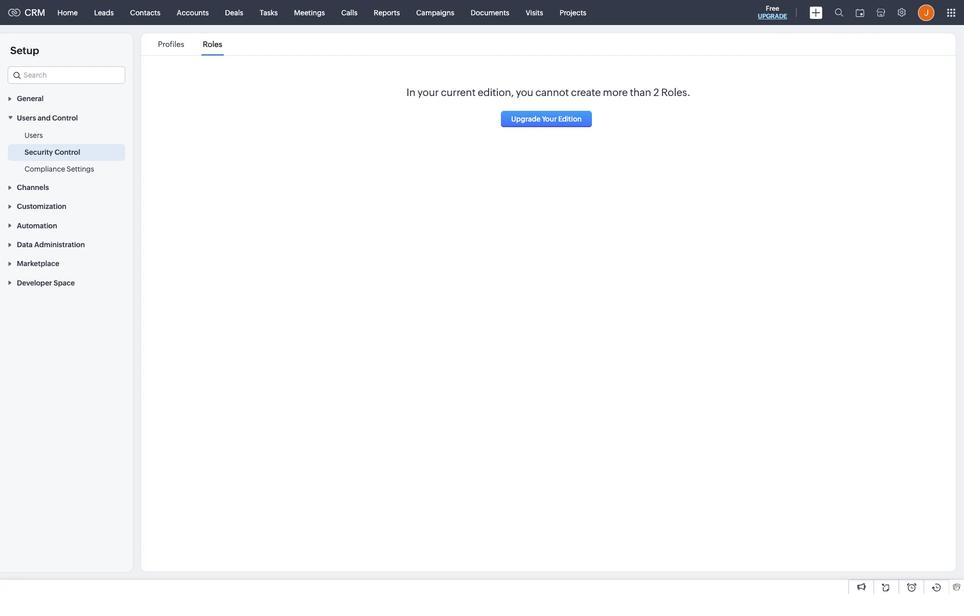 Task type: describe. For each thing, give the bounding box(es) containing it.
projects link
[[552, 0, 595, 25]]

and
[[38, 114, 51, 122]]

roles
[[203, 40, 222, 49]]

accounts
[[177, 8, 209, 17]]

general button
[[0, 89, 133, 108]]

search image
[[835, 8, 844, 17]]

users for users and control
[[17, 114, 36, 122]]

security control link
[[25, 147, 80, 157]]

profile image
[[919, 4, 935, 21]]

create
[[571, 86, 601, 98]]

campaigns link
[[408, 0, 463, 25]]

users and control region
[[0, 127, 133, 178]]

profile element
[[913, 0, 941, 25]]

leads link
[[86, 0, 122, 25]]

automation
[[17, 222, 57, 230]]

current
[[441, 86, 476, 98]]

compliance settings
[[25, 165, 94, 173]]

profiles link
[[157, 40, 186, 49]]

more
[[603, 86, 628, 98]]

control inside dropdown button
[[52, 114, 78, 122]]

calls link
[[333, 0, 366, 25]]

compliance settings link
[[25, 164, 94, 174]]

you
[[516, 86, 534, 98]]

roles link
[[201, 40, 224, 49]]

contacts
[[130, 8, 161, 17]]

marketplace
[[17, 260, 59, 268]]

developer
[[17, 279, 52, 287]]

deals link
[[217, 0, 252, 25]]

developer space button
[[0, 273, 133, 293]]

roles.
[[662, 86, 691, 98]]

leads
[[94, 8, 114, 17]]

users and control button
[[0, 108, 133, 127]]

create menu element
[[804, 0, 829, 25]]

calendar image
[[856, 8, 865, 17]]

documents link
[[463, 0, 518, 25]]

than
[[630, 86, 652, 98]]

automation button
[[0, 216, 133, 235]]

data administration
[[17, 241, 85, 249]]

marketplace button
[[0, 254, 133, 273]]

users for users
[[25, 131, 43, 140]]

space
[[54, 279, 75, 287]]

in
[[407, 86, 416, 98]]

tasks
[[260, 8, 278, 17]]

projects
[[560, 8, 587, 17]]

Search text field
[[8, 67, 125, 83]]

visits link
[[518, 0, 552, 25]]

compliance
[[25, 165, 65, 173]]

your
[[418, 86, 439, 98]]

customization
[[17, 203, 66, 211]]

customization button
[[0, 197, 133, 216]]

your
[[542, 115, 557, 123]]

upgrade your edition button
[[501, 111, 592, 127]]

documents
[[471, 8, 510, 17]]



Task type: vqa. For each thing, say whether or not it's contained in the screenshot.
"Security Control" 'LINK'
yes



Task type: locate. For each thing, give the bounding box(es) containing it.
cannot
[[536, 86, 569, 98]]

upgrade inside upgrade your edition "button"
[[512, 115, 541, 123]]

edition
[[559, 115, 582, 123]]

reports link
[[366, 0, 408, 25]]

edition,
[[478, 86, 514, 98]]

0 vertical spatial users
[[17, 114, 36, 122]]

0 vertical spatial upgrade
[[759, 13, 788, 20]]

2
[[654, 86, 660, 98]]

None field
[[8, 67, 125, 84]]

profiles
[[158, 40, 185, 49]]

control up compliance settings
[[55, 148, 80, 156]]

data administration button
[[0, 235, 133, 254]]

data
[[17, 241, 33, 249]]

security
[[25, 148, 53, 156]]

upgrade
[[759, 13, 788, 20], [512, 115, 541, 123]]

setup
[[10, 45, 39, 56]]

calls
[[342, 8, 358, 17]]

1 vertical spatial control
[[55, 148, 80, 156]]

administration
[[34, 241, 85, 249]]

users
[[17, 114, 36, 122], [25, 131, 43, 140]]

channels
[[17, 184, 49, 192]]

users inside users and control dropdown button
[[17, 114, 36, 122]]

free upgrade
[[759, 5, 788, 20]]

create menu image
[[810, 6, 823, 19]]

control
[[52, 114, 78, 122], [55, 148, 80, 156]]

users left and
[[17, 114, 36, 122]]

1 horizontal spatial upgrade
[[759, 13, 788, 20]]

list containing profiles
[[149, 33, 232, 55]]

contacts link
[[122, 0, 169, 25]]

free
[[767, 5, 780, 12]]

developer space
[[17, 279, 75, 287]]

campaigns
[[417, 8, 455, 17]]

upgrade your edition
[[512, 115, 582, 123]]

channels button
[[0, 178, 133, 197]]

1 vertical spatial users
[[25, 131, 43, 140]]

meetings link
[[286, 0, 333, 25]]

security control
[[25, 148, 80, 156]]

settings
[[67, 165, 94, 173]]

crm link
[[8, 7, 45, 18]]

visits
[[526, 8, 544, 17]]

reports
[[374, 8, 400, 17]]

home
[[58, 8, 78, 17]]

1 vertical spatial upgrade
[[512, 115, 541, 123]]

general
[[17, 95, 44, 103]]

deals
[[225, 8, 243, 17]]

list
[[149, 33, 232, 55]]

upgrade down free
[[759, 13, 788, 20]]

home link
[[49, 0, 86, 25]]

upgrade left your
[[512, 115, 541, 123]]

in your current edition, you cannot create more than 2 roles.
[[407, 86, 691, 98]]

users and control
[[17, 114, 78, 122]]

control inside 'link'
[[55, 148, 80, 156]]

search element
[[829, 0, 850, 25]]

crm
[[25, 7, 45, 18]]

users inside users and control region
[[25, 131, 43, 140]]

users up security
[[25, 131, 43, 140]]

tasks link
[[252, 0, 286, 25]]

accounts link
[[169, 0, 217, 25]]

0 horizontal spatial upgrade
[[512, 115, 541, 123]]

meetings
[[294, 8, 325, 17]]

0 vertical spatial control
[[52, 114, 78, 122]]

users link
[[25, 130, 43, 141]]

control down general dropdown button
[[52, 114, 78, 122]]



